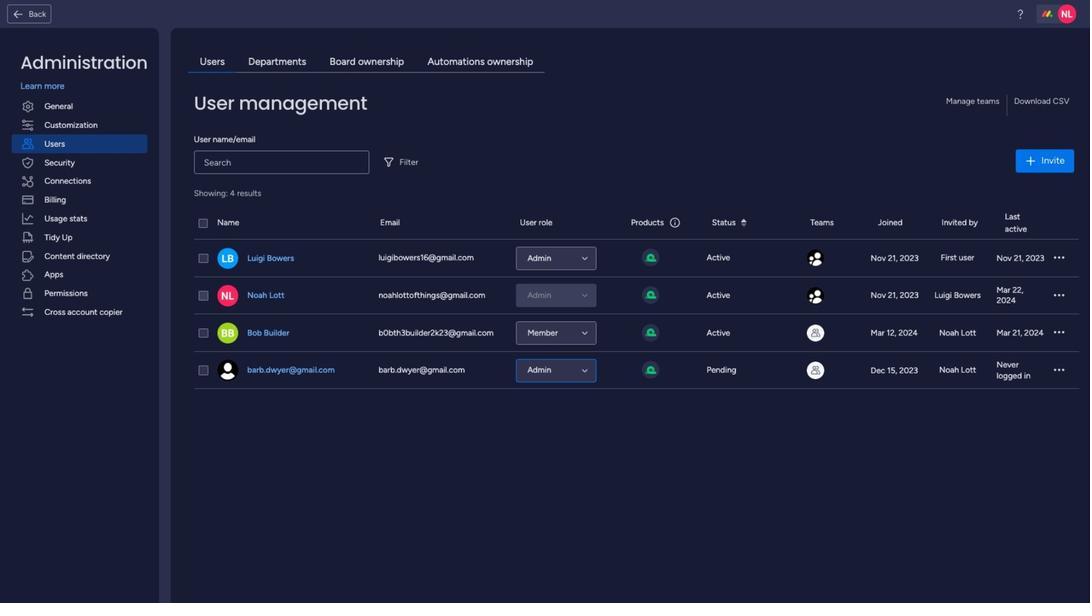 Task type: vqa. For each thing, say whether or not it's contained in the screenshot.
calculating
no



Task type: describe. For each thing, give the bounding box(es) containing it.
5 row from the top
[[194, 352, 1080, 390]]

v2 ellipsis image for left noah lott icon
[[1054, 290, 1065, 302]]

barb.dwyer@gmail.com image
[[217, 360, 238, 381]]

add or edit team image for v2 ellipsis icon corresponding to luigi bowers icon
[[807, 250, 825, 267]]

3 row from the top
[[194, 277, 1080, 315]]

4 row from the top
[[194, 315, 1080, 352]]

2 row from the top
[[194, 240, 1080, 277]]

bob builder image
[[217, 323, 238, 344]]

help image
[[1015, 8, 1027, 20]]

luigi bowers image
[[217, 248, 238, 269]]

v2 ellipsis image for luigi bowers icon
[[1054, 253, 1065, 264]]

back to workspace image
[[12, 8, 24, 20]]

Search text field
[[194, 151, 369, 174]]

1 horizontal spatial noah lott image
[[1058, 5, 1077, 23]]

add or edit team image for left noah lott icon v2 ellipsis icon
[[807, 287, 825, 305]]

0 horizontal spatial noah lott image
[[217, 286, 238, 307]]

add or edit team image for barb.dwyer@gmail.com icon's v2 ellipsis icon
[[807, 362, 825, 380]]



Task type: locate. For each thing, give the bounding box(es) containing it.
3 v2 ellipsis image from the top
[[1054, 365, 1065, 376]]

0 vertical spatial add or edit team image
[[807, 250, 825, 267]]

v2 ellipsis image
[[1054, 253, 1065, 264], [1054, 290, 1065, 302], [1054, 365, 1065, 376]]

add or edit team image
[[807, 325, 825, 342], [807, 362, 825, 380]]

v2 ellipsis image for barb.dwyer@gmail.com icon
[[1054, 365, 1065, 376]]

1 vertical spatial add or edit team image
[[807, 362, 825, 380]]

noah lott image right help icon
[[1058, 5, 1077, 23]]

v2 ellipsis image
[[1054, 328, 1065, 339]]

add or edit team image
[[807, 250, 825, 267], [807, 287, 825, 305]]

add or edit team image for v2 ellipsis image
[[807, 325, 825, 342]]

0 vertical spatial add or edit team image
[[807, 325, 825, 342]]

2 v2 ellipsis image from the top
[[1054, 290, 1065, 302]]

0 vertical spatial noah lott image
[[1058, 5, 1077, 23]]

1 vertical spatial add or edit team image
[[807, 287, 825, 305]]

grid
[[194, 207, 1080, 592]]

1 v2 ellipsis image from the top
[[1054, 253, 1065, 264]]

1 add or edit team image from the top
[[807, 325, 825, 342]]

1 row from the top
[[194, 207, 1080, 240]]

1 add or edit team image from the top
[[807, 250, 825, 267]]

row group
[[194, 240, 1080, 390]]

2 vertical spatial v2 ellipsis image
[[1054, 365, 1065, 376]]

noah lott image
[[1058, 5, 1077, 23], [217, 286, 238, 307]]

0 vertical spatial v2 ellipsis image
[[1054, 253, 1065, 264]]

1 vertical spatial noah lott image
[[217, 286, 238, 307]]

2 add or edit team image from the top
[[807, 362, 825, 380]]

row
[[194, 207, 1080, 240], [194, 240, 1080, 277], [194, 277, 1080, 315], [194, 315, 1080, 352], [194, 352, 1080, 390]]

2 add or edit team image from the top
[[807, 287, 825, 305]]

noah lott image down luigi bowers icon
[[217, 286, 238, 307]]

1 vertical spatial v2 ellipsis image
[[1054, 290, 1065, 302]]



